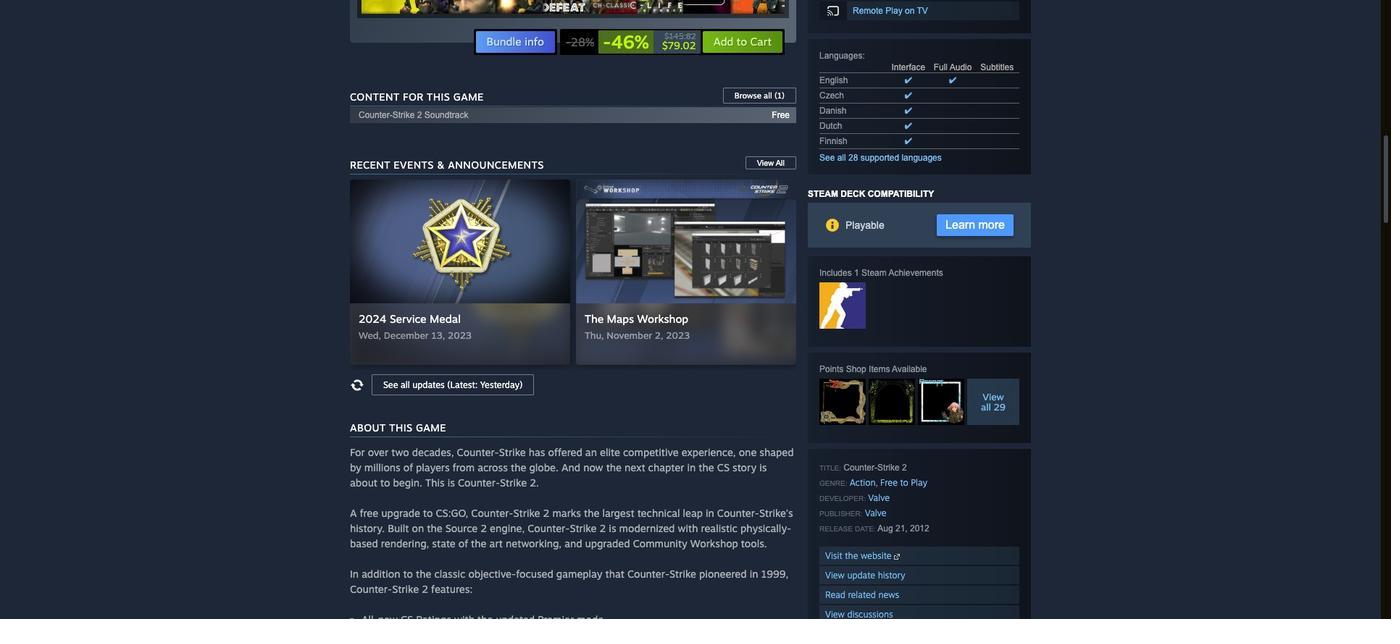 Task type: vqa. For each thing, say whether or not it's contained in the screenshot.
the Assetto Corsa Ultimate Edition image
no



Task type: describe. For each thing, give the bounding box(es) containing it.
learn
[[946, 219, 976, 231]]

yesterday)
[[480, 380, 523, 391]]

chapter
[[648, 462, 684, 474]]

all for updates
[[401, 380, 410, 391]]

one
[[739, 446, 757, 459]]

strike down addition
[[392, 583, 419, 596]]

(1)
[[775, 91, 785, 101]]

28%
[[571, 35, 594, 49]]

all for (1)
[[764, 91, 772, 101]]

1 vertical spatial steam
[[862, 268, 887, 278]]

- for 28%
[[566, 35, 571, 49]]

english
[[820, 75, 848, 86]]

$145.82 $79.02
[[662, 31, 696, 51]]

with
[[678, 523, 698, 535]]

includes 1 steam achievements
[[820, 268, 943, 278]]

free to play link
[[881, 478, 928, 488]]

marks
[[553, 507, 581, 520]]

0 vertical spatial free
[[772, 110, 790, 120]]

view all
[[757, 159, 785, 167]]

counter- down across
[[458, 477, 500, 489]]

2024 service medal
[[359, 312, 461, 326]]

decades,
[[412, 446, 454, 459]]

website
[[861, 551, 892, 562]]

subtitles
[[981, 62, 1014, 72]]

see for see all 28 supported languages
[[820, 153, 835, 163]]

view update history
[[825, 570, 906, 581]]

thu,
[[585, 330, 604, 341]]

built
[[388, 523, 409, 535]]

the up state
[[427, 523, 443, 535]]

developer:
[[820, 495, 866, 503]]

see for see all updates (latest: yesterday)
[[383, 380, 398, 391]]

counter- inside title: counter-strike 2 genre: action , free to play developer: valve publisher: valve release date: aug 21, 2012
[[844, 463, 878, 473]]

cs:go,
[[436, 507, 468, 520]]

akihabara accept image
[[918, 379, 965, 425]]

cart
[[750, 35, 772, 49]]

strike left has
[[499, 446, 526, 459]]

counter- up from
[[457, 446, 499, 459]]

1999,
[[761, 568, 789, 580]]

action
[[850, 478, 876, 488]]

related
[[848, 590, 876, 601]]

rendering,
[[381, 538, 429, 550]]

free
[[360, 507, 378, 520]]

experience,
[[682, 446, 736, 459]]

2,
[[655, 330, 664, 341]]

available
[[892, 365, 927, 375]]

valve link for publisher:
[[865, 508, 887, 519]]

see all updates (latest: yesterday)
[[383, 380, 523, 391]]

dragonlore image
[[820, 379, 866, 425]]

the down experience,
[[699, 462, 714, 474]]

across
[[478, 462, 508, 474]]

danish
[[820, 106, 847, 116]]

strike's
[[759, 507, 793, 520]]

strike up and
[[570, 523, 597, 535]]

on inside "link"
[[905, 6, 915, 16]]

✔ for finnish
[[905, 136, 912, 146]]

1 vertical spatial game
[[416, 422, 446, 434]]

2 down content for this game
[[417, 110, 422, 120]]

and
[[565, 538, 582, 550]]

release
[[820, 525, 853, 533]]

13,
[[432, 330, 445, 341]]

features:
[[431, 583, 473, 596]]

2 right source
[[481, 523, 487, 535]]

info
[[525, 35, 544, 49]]

for over two decades, counter-strike has offered an elite competitive experience, one shaped by millions of players from across the globe. and now the next chapter in the cs story is about to begin. this is counter-strike 2.
[[350, 446, 794, 489]]

cerberus image
[[869, 379, 915, 425]]

1 vertical spatial valve
[[865, 508, 887, 519]]

to inside the for over two decades, counter-strike has offered an elite competitive experience, one shaped by millions of players from across the globe. and now the next chapter in the cs story is about to begin. this is counter-strike 2.
[[380, 477, 390, 489]]

finnish
[[820, 136, 848, 146]]

0 vertical spatial valve
[[868, 493, 890, 504]]

leap
[[683, 507, 703, 520]]

steam deck compatibility
[[808, 189, 934, 199]]

counter- up 'networking,'
[[528, 523, 570, 535]]

✔ for czech
[[905, 91, 912, 101]]

to inside title: counter-strike 2 genre: action , free to play developer: valve publisher: valve release date: aug 21, 2012
[[900, 478, 909, 488]]

visit the website
[[825, 551, 894, 562]]

the right visit
[[845, 551, 858, 562]]

counter-strike 2 soundtrack
[[359, 110, 468, 120]]

the inside in addition to the classic objective-focused gameplay that counter-strike pioneered in 1999, counter-strike 2 features:
[[416, 568, 431, 580]]

technical
[[637, 507, 680, 520]]

players
[[416, 462, 450, 474]]

audio
[[950, 62, 972, 72]]

competitive
[[623, 446, 679, 459]]

46%
[[611, 30, 649, 53]]

about this game
[[350, 422, 446, 434]]

november
[[607, 330, 652, 341]]

add to cart link
[[702, 30, 783, 54]]

bundle info
[[487, 35, 544, 49]]

languages :
[[820, 51, 865, 61]]

elite
[[600, 446, 620, 459]]

maps
[[607, 312, 634, 326]]

title:
[[820, 465, 841, 473]]

view all 29
[[981, 391, 1006, 413]]

bundle
[[487, 35, 522, 49]]

cs
[[717, 462, 730, 474]]

counter- down community
[[628, 568, 670, 580]]

title: counter-strike 2 genre: action , free to play developer: valve publisher: valve release date: aug 21, 2012
[[820, 463, 930, 534]]

tools.
[[741, 538, 767, 550]]

0 vertical spatial this
[[427, 91, 450, 103]]

wed, december 13, 2023
[[359, 330, 472, 341]]

to right add
[[737, 35, 747, 49]]

achievements
[[889, 268, 943, 278]]

browse
[[735, 91, 762, 101]]

view all link
[[745, 157, 796, 170]]

next
[[625, 462, 645, 474]]

upgrade
[[381, 507, 420, 520]]

$79.02
[[662, 39, 696, 51]]

browse all (1)
[[735, 91, 785, 101]]

1 vertical spatial is
[[448, 477, 455, 489]]

2 inside in addition to the classic objective-focused gameplay that counter-strike pioneered in 1999, counter-strike 2 features:
[[422, 583, 428, 596]]

objective-
[[468, 568, 516, 580]]

updates
[[412, 380, 445, 391]]

by
[[350, 462, 362, 474]]

in
[[350, 568, 359, 580]]

strike inside title: counter-strike 2 genre: action , free to play developer: valve publisher: valve release date: aug 21, 2012
[[878, 463, 900, 473]]

from
[[453, 462, 475, 474]]

read related news
[[825, 590, 900, 601]]

1 vertical spatial this
[[389, 422, 413, 434]]

counter- up the engine,
[[471, 507, 513, 520]]

more
[[979, 219, 1005, 231]]

visit
[[825, 551, 843, 562]]

in inside 'a free upgrade to cs:go, counter-strike 2 marks the largest technical leap in counter-strike's history. built on the source 2 engine, counter-strike 2 is modernized with realistic physically- based rendering, state of the art networking, and upgraded community workshop tools.'
[[706, 507, 714, 520]]

strike down community
[[670, 568, 696, 580]]

soundtrack
[[424, 110, 468, 120]]

genre:
[[820, 480, 847, 488]]



Task type: locate. For each thing, give the bounding box(es) containing it.
publisher:
[[820, 510, 863, 518]]

this
[[427, 91, 450, 103], [389, 422, 413, 434], [425, 477, 445, 489]]

is up upgraded
[[609, 523, 616, 535]]

valve down ,
[[868, 493, 890, 504]]

view left all
[[757, 159, 774, 167]]

learn more
[[946, 219, 1005, 231]]

for inside the for over two decades, counter-strike has offered an elite competitive experience, one shaped by millions of players from across the globe. and now the next chapter in the cs story is about to begin. this is counter-strike 2.
[[350, 446, 365, 459]]

play inside remote play on tv "link"
[[886, 6, 903, 16]]

1 horizontal spatial free
[[881, 478, 898, 488]]

date:
[[855, 525, 876, 533]]

view inside view all 29
[[983, 391, 1004, 403]]

2 up free to play link
[[902, 463, 907, 473]]

2 up upgraded
[[600, 523, 606, 535]]

0 vertical spatial steam
[[808, 189, 838, 199]]

to inside in addition to the classic objective-focused gameplay that counter-strike pioneered in 1999, counter-strike 2 features:
[[403, 568, 413, 580]]

0 vertical spatial is
[[760, 462, 767, 474]]

1 horizontal spatial game
[[453, 91, 484, 103]]

2 left marks
[[543, 507, 550, 520]]

0 horizontal spatial of
[[404, 462, 413, 474]]

in down experience,
[[687, 462, 696, 474]]

workshop
[[637, 312, 689, 326], [691, 538, 738, 550]]

✔ for danish
[[905, 106, 912, 116]]

:
[[863, 51, 865, 61]]

play right ,
[[911, 478, 928, 488]]

of up begin.
[[404, 462, 413, 474]]

2 left features:
[[422, 583, 428, 596]]

1 vertical spatial in
[[706, 507, 714, 520]]

focused
[[516, 568, 554, 580]]

update
[[848, 570, 876, 581]]

valve link for developer:
[[868, 493, 890, 504]]

view for all
[[757, 159, 774, 167]]

0 vertical spatial game
[[453, 91, 484, 103]]

steam right the 1
[[862, 268, 887, 278]]

remote
[[853, 6, 883, 16]]

1 vertical spatial of
[[459, 538, 468, 550]]

1 vertical spatial free
[[881, 478, 898, 488]]

to
[[737, 35, 747, 49], [380, 477, 390, 489], [900, 478, 909, 488], [423, 507, 433, 520], [403, 568, 413, 580]]

read related news link
[[820, 586, 1020, 604]]

2 horizontal spatial in
[[750, 568, 758, 580]]

bundle info link
[[475, 30, 556, 54]]

the left the globe.
[[511, 462, 526, 474]]

1 horizontal spatial see
[[820, 153, 835, 163]]

- right the 28%
[[603, 30, 611, 53]]

in addition to the classic objective-focused gameplay that counter-strike pioneered in 1999, counter-strike 2 features:
[[350, 568, 789, 596]]

in
[[687, 462, 696, 474], [706, 507, 714, 520], [750, 568, 758, 580]]

to inside 'a free upgrade to cs:go, counter-strike 2 marks the largest technical leap in counter-strike's history. built on the source 2 engine, counter-strike 2 is modernized with realistic physically- based rendering, state of the art networking, and upgraded community workshop tools.'
[[423, 507, 433, 520]]

all left 28
[[838, 153, 846, 163]]

free inside title: counter-strike 2 genre: action , free to play developer: valve publisher: valve release date: aug 21, 2012
[[881, 478, 898, 488]]

0 horizontal spatial in
[[687, 462, 696, 474]]

see down finnish
[[820, 153, 835, 163]]

play inside title: counter-strike 2 genre: action , free to play developer: valve publisher: valve release date: aug 21, 2012
[[911, 478, 928, 488]]

that
[[605, 568, 625, 580]]

1 vertical spatial view
[[983, 391, 1004, 403]]

this down players
[[425, 477, 445, 489]]

valve link up the 'aug'
[[865, 508, 887, 519]]

2 vertical spatial in
[[750, 568, 758, 580]]

all for 29
[[981, 401, 991, 413]]

1 vertical spatial play
[[911, 478, 928, 488]]

the maps workshop
[[585, 312, 689, 326]]

-28%
[[566, 35, 594, 49]]

all left (1)
[[764, 91, 772, 101]]

(latest:
[[447, 380, 478, 391]]

2023 right 13, in the left of the page
[[448, 330, 472, 341]]

1 2023 from the left
[[448, 330, 472, 341]]

pioneered
[[699, 568, 747, 580]]

0 vertical spatial workshop
[[637, 312, 689, 326]]

0 horizontal spatial game
[[416, 422, 446, 434]]

view right the akihabara accept image
[[983, 391, 1004, 403]]

to right addition
[[403, 568, 413, 580]]

community
[[633, 538, 688, 550]]

of down source
[[459, 538, 468, 550]]

0 horizontal spatial 2023
[[448, 330, 472, 341]]

strike up the engine,
[[513, 507, 540, 520]]

- right info
[[566, 35, 571, 49]]

state
[[432, 538, 456, 550]]

1 horizontal spatial of
[[459, 538, 468, 550]]

strike left 2.
[[500, 477, 527, 489]]

counter- up action link in the right of the page
[[844, 463, 878, 473]]

about
[[350, 422, 386, 434]]

remote play on tv link
[[820, 1, 1020, 20]]

1 horizontal spatial view
[[825, 570, 845, 581]]

1 vertical spatial workshop
[[691, 538, 738, 550]]

the left classic
[[416, 568, 431, 580]]

counter- up the realistic at the bottom right of the page
[[717, 507, 759, 520]]

to down millions
[[380, 477, 390, 489]]

history
[[878, 570, 906, 581]]

2 vertical spatial this
[[425, 477, 445, 489]]

0 vertical spatial see
[[820, 153, 835, 163]]

0 horizontal spatial on
[[412, 523, 424, 535]]

1 horizontal spatial workshop
[[691, 538, 738, 550]]

1 horizontal spatial 2023
[[666, 330, 690, 341]]

to left cs:go,
[[423, 507, 433, 520]]

2 vertical spatial is
[[609, 523, 616, 535]]

2023 right 2,
[[666, 330, 690, 341]]

2 horizontal spatial view
[[983, 391, 1004, 403]]

0 vertical spatial of
[[404, 462, 413, 474]]

1 horizontal spatial is
[[609, 523, 616, 535]]

globe.
[[529, 462, 559, 474]]

a free upgrade to cs:go, counter-strike 2 marks the largest technical leap in counter-strike's history. built on the source 2 engine, counter-strike 2 is modernized with realistic physically- based rendering, state of the art networking, and upgraded community workshop tools.
[[350, 507, 793, 550]]

1 vertical spatial on
[[412, 523, 424, 535]]

strike
[[393, 110, 415, 120], [499, 446, 526, 459], [878, 463, 900, 473], [500, 477, 527, 489], [513, 507, 540, 520], [570, 523, 597, 535], [670, 568, 696, 580], [392, 583, 419, 596]]

this up 'two'
[[389, 422, 413, 434]]

free right ,
[[881, 478, 898, 488]]

for up counter-strike 2 soundtrack
[[403, 91, 424, 103]]

2 2023 from the left
[[666, 330, 690, 341]]

0 horizontal spatial see
[[383, 380, 398, 391]]

content for this game
[[350, 91, 484, 103]]

of inside the for over two decades, counter-strike has offered an elite competitive experience, one shaped by millions of players from across the globe. and now the next chapter in the cs story is about to begin. this is counter-strike 2.
[[404, 462, 413, 474]]

wed,
[[359, 330, 381, 341]]

-
[[603, 30, 611, 53], [566, 35, 571, 49]]

1 horizontal spatial steam
[[862, 268, 887, 278]]

0 vertical spatial valve link
[[868, 493, 890, 504]]

1 horizontal spatial for
[[403, 91, 424, 103]]

counter- down addition
[[350, 583, 392, 596]]

0 vertical spatial in
[[687, 462, 696, 474]]

workshop down the realistic at the bottom right of the page
[[691, 538, 738, 550]]

all inside view all 29
[[981, 401, 991, 413]]

0 vertical spatial on
[[905, 6, 915, 16]]

in inside the for over two decades, counter-strike has offered an elite competitive experience, one shaped by millions of players from across the globe. and now the next chapter in the cs story is about to begin. this is counter-strike 2.
[[687, 462, 696, 474]]

the down the elite
[[606, 462, 622, 474]]

,
[[876, 478, 878, 488]]

2 vertical spatial view
[[825, 570, 845, 581]]

- for 46%
[[603, 30, 611, 53]]

is inside 'a free upgrade to cs:go, counter-strike 2 marks the largest technical leap in counter-strike's history. built on the source 2 engine, counter-strike 2 is modernized with realistic physically- based rendering, state of the art networking, and upgraded community workshop tools.'
[[609, 523, 616, 535]]

counter-
[[359, 110, 393, 120], [457, 446, 499, 459], [844, 463, 878, 473], [458, 477, 500, 489], [471, 507, 513, 520], [717, 507, 759, 520], [528, 523, 570, 535], [628, 568, 670, 580], [350, 583, 392, 596]]

strike down content for this game
[[393, 110, 415, 120]]

realistic
[[701, 523, 738, 535]]

all for 28
[[838, 153, 846, 163]]

see all 28 supported languages link
[[820, 153, 942, 163]]

languages
[[902, 153, 942, 163]]

valve link down ,
[[868, 493, 890, 504]]

play
[[886, 6, 903, 16], [911, 478, 928, 488]]

workshop up 2,
[[637, 312, 689, 326]]

learn more link
[[937, 215, 1014, 236]]

0 horizontal spatial workshop
[[637, 312, 689, 326]]

2023 for 2024 service medal
[[448, 330, 472, 341]]

all left updates
[[401, 380, 410, 391]]

add
[[714, 35, 734, 49]]

strike up ,
[[878, 463, 900, 473]]

1 horizontal spatial on
[[905, 6, 915, 16]]

recent events & announcements
[[350, 159, 544, 171]]

gameplay
[[556, 568, 603, 580]]

1 horizontal spatial -
[[603, 30, 611, 53]]

view for all
[[983, 391, 1004, 403]]

on inside 'a free upgrade to cs:go, counter-strike 2 marks the largest technical leap in counter-strike's history. built on the source 2 engine, counter-strike 2 is modernized with realistic physically- based rendering, state of the art networking, and upgraded community workshop tools.'
[[412, 523, 424, 535]]

0 horizontal spatial view
[[757, 159, 774, 167]]

2023 for the maps workshop
[[666, 330, 690, 341]]

counter- down content
[[359, 110, 393, 120]]

see all 28 supported languages
[[820, 153, 942, 163]]

the left "art"
[[471, 538, 487, 550]]

shaped
[[760, 446, 794, 459]]

to right ,
[[900, 478, 909, 488]]

medal
[[430, 312, 461, 326]]

see left updates
[[383, 380, 398, 391]]

1 vertical spatial valve link
[[865, 508, 887, 519]]

view up read
[[825, 570, 845, 581]]

this inside the for over two decades, counter-strike has offered an elite competitive experience, one shaped by millions of players from across the globe. and now the next chapter in the cs story is about to begin. this is counter-strike 2.
[[425, 477, 445, 489]]

story
[[733, 462, 757, 474]]

valve link
[[868, 493, 890, 504], [865, 508, 887, 519]]

items
[[869, 365, 890, 375]]

0 vertical spatial for
[[403, 91, 424, 103]]

0 horizontal spatial is
[[448, 477, 455, 489]]

content
[[350, 91, 400, 103]]

view update history link
[[820, 567, 1020, 585]]

has
[[529, 446, 545, 459]]

all
[[764, 91, 772, 101], [838, 153, 846, 163], [401, 380, 410, 391], [981, 401, 991, 413]]

0 horizontal spatial -
[[566, 35, 571, 49]]

is down from
[[448, 477, 455, 489]]

game up soundtrack
[[453, 91, 484, 103]]

✔ for dutch
[[905, 121, 912, 131]]

events
[[394, 159, 434, 171]]

the right marks
[[584, 507, 600, 520]]

full
[[934, 62, 948, 72]]

view
[[757, 159, 774, 167], [983, 391, 1004, 403], [825, 570, 845, 581]]

valve up the 'aug'
[[865, 508, 887, 519]]

2 inside title: counter-strike 2 genre: action , free to play developer: valve publisher: valve release date: aug 21, 2012
[[902, 463, 907, 473]]

1 vertical spatial see
[[383, 380, 398, 391]]

includes
[[820, 268, 852, 278]]

1 horizontal spatial in
[[706, 507, 714, 520]]

czech
[[820, 91, 844, 101]]

addition
[[362, 568, 400, 580]]

in inside in addition to the classic objective-focused gameplay that counter-strike pioneered in 1999, counter-strike 2 features:
[[750, 568, 758, 580]]

workshop inside 'a free upgrade to cs:go, counter-strike 2 marks the largest technical leap in counter-strike's history. built on the source 2 engine, counter-strike 2 is modernized with realistic physically- based rendering, state of the art networking, and upgraded community workshop tools.'
[[691, 538, 738, 550]]

view for update
[[825, 570, 845, 581]]

dutch
[[820, 121, 842, 131]]

play right remote
[[886, 6, 903, 16]]

tv
[[917, 6, 928, 16]]

0 horizontal spatial for
[[350, 446, 365, 459]]

2023
[[448, 330, 472, 341], [666, 330, 690, 341]]

news
[[879, 590, 900, 601]]

december
[[384, 330, 429, 341]]

0 horizontal spatial free
[[772, 110, 790, 120]]

is right story
[[760, 462, 767, 474]]

this up soundtrack
[[427, 91, 450, 103]]

1 vertical spatial for
[[350, 446, 365, 459]]

for up by at the bottom of page
[[350, 446, 365, 459]]

game up decades,
[[416, 422, 446, 434]]

in right leap
[[706, 507, 714, 520]]

for
[[403, 91, 424, 103], [350, 446, 365, 459]]

free
[[772, 110, 790, 120], [881, 478, 898, 488]]

✔ for english
[[905, 75, 912, 86]]

in left 1999,
[[750, 568, 758, 580]]

all left 29 at the right bottom
[[981, 401, 991, 413]]

2 horizontal spatial is
[[760, 462, 767, 474]]

the
[[511, 462, 526, 474], [606, 462, 622, 474], [699, 462, 714, 474], [584, 507, 600, 520], [427, 523, 443, 535], [471, 538, 487, 550], [845, 551, 858, 562], [416, 568, 431, 580]]

a new beginning image
[[820, 283, 866, 329]]

add to cart
[[714, 35, 772, 49]]

0 vertical spatial play
[[886, 6, 903, 16]]

largest
[[602, 507, 635, 520]]

on left tv
[[905, 6, 915, 16]]

see
[[820, 153, 835, 163], [383, 380, 398, 391]]

on right "built"
[[412, 523, 424, 535]]

free down (1)
[[772, 110, 790, 120]]

of inside 'a free upgrade to cs:go, counter-strike 2 marks the largest technical leap in counter-strike's history. built on the source 2 engine, counter-strike 2 is modernized with realistic physically- based rendering, state of the art networking, and upgraded community workshop tools.'
[[459, 538, 468, 550]]

service
[[390, 312, 427, 326]]

1 horizontal spatial play
[[911, 478, 928, 488]]

0 horizontal spatial play
[[886, 6, 903, 16]]

announcements
[[448, 159, 544, 171]]

recent
[[350, 159, 391, 171]]

0 vertical spatial view
[[757, 159, 774, 167]]

0 horizontal spatial steam
[[808, 189, 838, 199]]

steam left deck
[[808, 189, 838, 199]]



